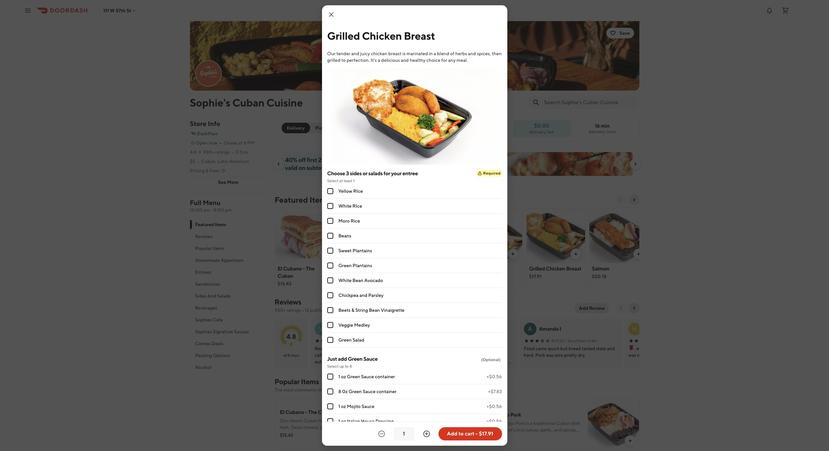 Task type: describe. For each thing, give the bounding box(es) containing it.
oz for green
[[341, 375, 346, 380]]

oz for italian
[[341, 419, 346, 425]]

0 vertical spatial ratings
[[215, 150, 230, 155]]

breast for grilled chicken breast $17.91
[[567, 266, 582, 272]]

0 vertical spatial 4.8
[[190, 150, 197, 155]]

or
[[363, 171, 368, 177]]

0 vertical spatial mojo
[[366, 419, 376, 424]]

sophies signature sauces
[[195, 330, 249, 335]]

slow roasted mojo pork
[[341, 266, 385, 280]]

none checkbox inside just add green sauce group
[[328, 389, 333, 395]]

juices,
[[527, 428, 540, 433]]

1 vertical spatial bean
[[369, 308, 380, 313]]

$0.00
[[535, 123, 550, 129]]

- for el cubano - the cuban $13.43
[[303, 266, 305, 272]]

57th
[[116, 8, 126, 13]]

in inside our tender and juicy chicken breast is marinated in a blend of herbs and spices, then grilled to perfection. it's a delicious and healthy choice for any meal.
[[429, 51, 433, 56]]

el for el cubano - the cuban sophie's spicy chicken sandwich
[[439, 347, 443, 352]]

Pickup radio
[[306, 123, 336, 134]]

entrees button
[[190, 267, 267, 279]]

16 min delivery time
[[589, 123, 616, 135]]

1 oz green sauce container
[[339, 375, 395, 380]]

the inside popular items the most commonly ordered items and dishes from this store
[[275, 388, 283, 393]]

1 for green
[[339, 375, 341, 380]]

1 oz mojito sauce
[[339, 405, 375, 410]]

cubano for el cubano - the cuban our classic cuban features slow-roasted mojo pork, ham, swiss cheese, pickles, mayo, mustard, and mojo sauce served on crispy cuban bread.
[[286, 410, 304, 416]]

any inside our tender and juicy chicken breast is marinated in a blend of herbs and spices, then grilled to perfection. it's a delicious and healthy choice for any meal.
[[449, 58, 456, 63]]

green salad
[[339, 338, 365, 343]]

perfection. inside "slow roasted mojo pork our slow roasted mojo pork is a traditional cuban dish, marinated in a blend of citrus juices, garlic, and spices, then slow-roasted to juicy, tender perfection. it's a flavorful and satisfying option for any meal."
[[536, 435, 559, 440]]

- for el cubano - the cuban our classic cuban features slow-roasted mojo pork, ham, swiss cheese, pickles, mayo, mustard, and mojo sauce served on crispy cuban bread.
[[305, 410, 308, 416]]

previous button of carousel image
[[276, 162, 281, 167]]

2 vertical spatial slow
[[475, 421, 485, 427]]

green for 0z
[[349, 390, 362, 395]]

of 5 stars
[[284, 354, 299, 358]]

blend inside "slow roasted mojo pork our slow roasted mojo pork is a traditional cuban dish, marinated in a blend of citrus juices, garlic, and spices, then slow-roasted to juicy, tender perfection. it's a flavorful and satisfying option for any meal."
[[496, 428, 508, 433]]

2 off from the left
[[366, 157, 373, 164]]

cuban inside el cubano - the cuban sophie's spicy chicken sandwich
[[473, 347, 486, 352]]

menu
[[203, 199, 221, 207]]

our inside "slow roasted mojo pork our slow roasted mojo pork is a traditional cuban dish, marinated in a blend of citrus juices, garlic, and spices, then slow-roasted to juicy, tender perfection. it's a flavorful and satisfying option for any meal."
[[465, 421, 474, 427]]

1 for mojito
[[339, 405, 341, 410]]

see more button
[[190, 177, 267, 188]]

• doordash order for v
[[356, 339, 389, 344]]

moro
[[339, 219, 350, 224]]

am
[[204, 208, 210, 213]]

chicken for grilled chicken breast
[[362, 29, 402, 42]]

to inside "slow roasted mojo pork our slow roasted mojo pork is a traditional cuban dish, marinated in a blend of citrus juices, garlic, and spices, then slow-roasted to juicy, tender perfection. it's a flavorful and satisfying option for any meal."
[[504, 435, 509, 440]]

slow- inside "slow roasted mojo pork our slow roasted mojo pork is a traditional cuban dish, marinated in a blend of citrus juices, garlic, and spices, then slow-roasted to juicy, tender perfection. it's a flavorful and satisfying option for any meal."
[[476, 435, 487, 440]]

reviews link
[[275, 298, 302, 307]]

in inside "slow roasted mojo pork our slow roasted mojo pork is a traditional cuban dish, marinated in a blend of citrus juices, garlic, and spices, then slow-roasted to juicy, tender perfection. it's a flavorful and satisfying option for any meal."
[[488, 428, 492, 433]]

see
[[218, 180, 226, 185]]

1 horizontal spatial mojo
[[379, 425, 390, 431]]

cubano for el cubano - the cuban sophie's spicy chicken sandwich
[[444, 347, 461, 352]]

1 horizontal spatial featured items
[[275, 195, 330, 205]]

fees
[[210, 168, 220, 174]]

amanda i
[[540, 326, 562, 333]]

open menu image
[[24, 6, 32, 14]]

& for beets
[[352, 308, 355, 313]]

flavorful
[[465, 441, 483, 447]]

reviews for reviews 930+ ratings • 12 public reviews
[[275, 298, 302, 307]]

$17.91 inside grilled chicken breast $17.91
[[530, 274, 542, 280]]

items inside heading
[[310, 195, 330, 205]]

salmon image
[[590, 208, 649, 264]]

930+ ratings •
[[203, 150, 234, 155]]

cuban inside el cubano - the cuban $13.43
[[278, 273, 294, 280]]

from
[[371, 388, 381, 393]]

add item to cart image for salmon
[[637, 252, 642, 257]]

citrus
[[514, 428, 526, 433]]

breaded chicken breast button
[[464, 208, 523, 291]]

0 horizontal spatial featured
[[195, 222, 214, 228]]

sauce for just add green sauce select up to 4
[[364, 356, 378, 363]]

alcohol
[[195, 365, 212, 371]]

ham,
[[280, 425, 290, 431]]

save
[[620, 30, 631, 36]]

111 w 57th st
[[103, 8, 131, 13]]

1 horizontal spatial slow roasted mojo pork image
[[588, 399, 640, 451]]

homemade
[[195, 258, 220, 263]]

sides and salads
[[195, 294, 231, 299]]

up for orders
[[341, 157, 348, 164]]

mayo,
[[337, 425, 350, 431]]

$15.67 button
[[401, 208, 460, 291]]

at inside the choose 3 sides or salads for your entree select at least 1
[[340, 179, 343, 184]]

select inside the choose 3 sides or salads for your entree select at least 1
[[328, 179, 339, 184]]

- inside button
[[476, 431, 478, 438]]

full menu 10:00 am - 8:00 pm
[[190, 199, 232, 213]]

111 w 57th st button
[[103, 8, 137, 13]]

plantains for green plantains
[[353, 263, 372, 269]]

most
[[284, 388, 294, 393]]

el cubano - the cuban button
[[439, 346, 486, 353]]

items inside button
[[213, 246, 224, 251]]

reviews
[[324, 308, 340, 313]]

1 vertical spatial $13.43
[[280, 433, 293, 439]]

2
[[318, 157, 322, 164]]

is inside our tender and juicy chicken breast is marinated in a blend of herbs and spices, then grilled to perfection. it's a delicious and healthy choice for any meal.
[[403, 51, 406, 56]]

delivery inside 16 min delivery time
[[589, 129, 606, 135]]

2 vertical spatial pork
[[516, 421, 526, 427]]

5
[[288, 354, 290, 358]]

el cubano - the cuban our classic cuban features slow-roasted mojo pork, ham, swiss cheese, pickles, mayo, mustard, and mojo sauce served on crispy cuban bread.
[[280, 410, 390, 437]]

house
[[361, 419, 375, 425]]

and inside choose 3 sides or salads for your entree group
[[360, 293, 368, 299]]

0 horizontal spatial 100% (11)
[[364, 282, 384, 287]]

any inside "slow roasted mojo pork our slow roasted mojo pork is a traditional cuban dish, marinated in a blend of citrus juices, garlic, and spices, then slow-roasted to juicy, tender perfection. it's a flavorful and satisfying option for any meal."
[[535, 441, 542, 447]]

to inside 40% off first 2 orders up to $10 off with 40welcome, valid on subtotals $15
[[349, 157, 354, 164]]

12
[[305, 308, 309, 313]]

$20.15
[[593, 274, 607, 280]]

and right herbs on the right top of page
[[469, 51, 476, 56]]

decrease quantity by 1 image
[[378, 431, 386, 439]]

add item to cart image for grilled chicken breast
[[574, 252, 579, 257]]

pm
[[248, 140, 255, 146]]

store
[[391, 388, 401, 393]]

tender inside our tender and juicy chicken breast is marinated in a blend of herbs and spices, then grilled to perfection. it's a delicious and healthy choice for any meal.
[[337, 51, 351, 56]]

• right cart
[[478, 436, 480, 441]]

white for white rice
[[339, 204, 352, 209]]

and
[[208, 294, 216, 299]]

grilled for grilled chicken breast
[[328, 29, 360, 42]]

Veggie Medley checkbox
[[328, 323, 333, 329]]

• up chickpea and parsley
[[355, 282, 357, 287]]

alcohol button
[[190, 362, 267, 374]]

chicken inside el cubano - the cuban sophie's spicy chicken sandwich
[[450, 353, 467, 358]]

+$0.56 for dressing
[[487, 419, 502, 425]]

Beans checkbox
[[328, 233, 333, 239]]

roasted inside el cubano - the cuban our classic cuban features slow-roasted mojo pork, ham, swiss cheese, pickles, mayo, mustard, and mojo sauce served on crispy cuban bread.
[[349, 419, 365, 424]]

signature
[[213, 330, 233, 335]]

ratings inside reviews 930+ ratings • 12 public reviews
[[287, 308, 301, 313]]

full
[[190, 199, 202, 207]]

for inside the choose 3 sides or salads for your entree select at least 1
[[384, 171, 391, 177]]

container for 1 oz green sauce container
[[375, 375, 395, 380]]

8/9/23
[[552, 339, 565, 344]]

mojo for slow roasted mojo pork our slow roasted mojo pork is a traditional cuban dish, marinated in a blend of citrus juices, garlic, and spices, then slow-roasted to juicy, tender perfection. it's a flavorful and satisfying option for any meal.
[[498, 412, 510, 419]]

meal. inside "slow roasted mojo pork our slow roasted mojo pork is a traditional cuban dish, marinated in a blend of citrus juices, garlic, and spices, then slow-roasted to juicy, tender perfection. it's a flavorful and satisfying option for any meal."
[[543, 441, 555, 447]]

popular for popular items the most commonly ordered items and dishes from this store
[[275, 378, 300, 387]]

0 vertical spatial 8
[[244, 140, 247, 146]]

parsley
[[369, 293, 384, 299]]

close grilled chicken breast image
[[328, 11, 335, 19]]

juicy,
[[510, 435, 520, 440]]

$$ • cuban, latin american
[[190, 159, 250, 164]]

white rice
[[339, 204, 363, 209]]

italian
[[347, 419, 360, 425]]

string
[[356, 308, 368, 313]]

0 vertical spatial el cubano - the cuban image
[[275, 208, 334, 264]]

slow for slow roasted mojo pork
[[341, 266, 352, 272]]

rice for white rice
[[353, 204, 363, 209]]

spicy
[[438, 353, 449, 358]]

1 horizontal spatial add item to cart image
[[443, 439, 448, 444]]

option
[[513, 441, 527, 447]]

tender inside "slow roasted mojo pork our slow roasted mojo pork is a traditional cuban dish, marinated in a blend of citrus juices, garlic, and spices, then slow-roasted to juicy, tender perfection. it's a flavorful and satisfying option for any meal."
[[521, 435, 535, 440]]

grilled chicken breast
[[328, 29, 436, 42]]

add for add review
[[580, 306, 589, 311]]

juicy
[[361, 51, 370, 56]]

select inside just add green sauce select up to 4
[[328, 364, 339, 369]]

0 horizontal spatial 930+
[[203, 150, 214, 155]]

Sweet Plantains checkbox
[[328, 248, 333, 254]]

grilled for grilled chicken breast $17.91
[[530, 266, 546, 272]]

increase quantity by 1 image
[[423, 431, 431, 439]]

sweet plantains
[[339, 248, 372, 254]]

0 vertical spatial add item to cart image
[[322, 252, 327, 257]]

• left 0.3
[[232, 150, 234, 155]]

and inside popular items the most commonly ordered items and dishes from this store
[[348, 388, 356, 393]]

doordash for a
[[568, 339, 586, 344]]

green for add
[[348, 356, 363, 363]]

sophies signature sauces button
[[190, 326, 267, 338]]

add to cart - $17.91 button
[[439, 428, 502, 441]]

#1 most liked
[[340, 209, 367, 214]]

next button of carousel image
[[633, 162, 639, 167]]

2 vertical spatial roasted
[[486, 421, 503, 427]]

1 horizontal spatial 100%
[[488, 436, 500, 441]]

0z
[[342, 390, 348, 395]]

mojo for slow roasted mojo pork
[[373, 266, 385, 272]]

featured inside heading
[[275, 195, 308, 205]]

for inside our tender and juicy chicken breast is marinated in a blend of herbs and spices, then grilled to perfection. it's a delicious and healthy choice for any meal.
[[442, 58, 448, 63]]

chickpea
[[339, 293, 359, 299]]

8:00
[[214, 208, 224, 213]]

time
[[607, 129, 616, 135]]

yellow rice
[[339, 189, 363, 194]]

next image
[[632, 306, 637, 311]]

16
[[595, 123, 601, 129]]

it's inside our tender and juicy chicken breast is marinated in a blend of herbs and spices, then grilled to perfection. it's a delicious and healthy choice for any meal.
[[371, 58, 377, 63]]

4
[[350, 364, 352, 369]]

sandwiches button
[[190, 279, 267, 291]]

white for white bean avocado
[[339, 278, 352, 284]]

with
[[374, 157, 386, 164]]

then inside our tender and juicy chicken breast is marinated in a blend of herbs and spices, then grilled to perfection. it's a delicious and healthy choice for any meal.
[[492, 51, 502, 56]]

• doordash order for a
[[566, 339, 598, 344]]

up for select
[[340, 364, 344, 369]]

0 horizontal spatial of
[[284, 354, 287, 358]]

sandwiches
[[195, 282, 220, 287]]

order for a
[[587, 339, 598, 344]]

• right 8/9/23
[[566, 339, 567, 344]]

homemade appetizers button
[[190, 255, 267, 267]]

on inside 40% off first 2 orders up to $10 off with 40welcome, valid on subtotals $15
[[299, 165, 306, 172]]

l
[[348, 326, 351, 333]]

roasted for slow roasted mojo pork
[[353, 266, 372, 272]]

our inside el cubano - the cuban our classic cuban features slow-roasted mojo pork, ham, swiss cheese, pickles, mayo, mustard, and mojo sauce served on crispy cuban bread.
[[280, 419, 288, 424]]

mojito
[[347, 405, 361, 410]]

combo deals button
[[190, 338, 267, 350]]

chicken for breaded chicken breast
[[488, 266, 507, 272]]

most
[[346, 209, 356, 214]]

the for el cubano - the cuban our classic cuban features slow-roasted mojo pork, ham, swiss cheese, pickles, mayo, mustard, and mojo sauce served on crispy cuban bread.
[[308, 410, 317, 416]]

mustard,
[[351, 425, 369, 431]]

notification bell image
[[766, 6, 774, 14]]

sophies cafe
[[195, 318, 223, 323]]

for inside "slow roasted mojo pork our slow roasted mojo pork is a traditional cuban dish, marinated in a blend of citrus juices, garlic, and spices, then slow-roasted to juicy, tender perfection. it's a flavorful and satisfying option for any meal."
[[528, 441, 534, 447]]

green down l
[[339, 338, 352, 343]]

1 vertical spatial 100% (11)
[[488, 436, 507, 441]]

Green Salad checkbox
[[328, 338, 333, 344]]

garlic,
[[541, 428, 553, 433]]

+$0.56 for container
[[487, 375, 502, 380]]

0 horizontal spatial 100%
[[364, 282, 376, 287]]

veggie
[[339, 323, 354, 328]]

• right 6/4/23
[[356, 339, 358, 344]]

liked
[[356, 209, 367, 214]]

open
[[196, 140, 208, 146]]

spices, inside "slow roasted mojo pork our slow roasted mojo pork is a traditional cuban dish, marinated in a blend of citrus juices, garlic, and spices, then slow-roasted to juicy, tender perfection. it's a flavorful and satisfying option for any meal."
[[563, 428, 577, 433]]

add for add to cart - $17.91
[[447, 431, 458, 438]]

sauce for 1 oz green sauce container
[[362, 375, 374, 380]]



Task type: locate. For each thing, give the bounding box(es) containing it.
0 vertical spatial featured
[[275, 195, 308, 205]]

green up 4
[[348, 356, 363, 363]]

100% up the 'parsley'
[[364, 282, 376, 287]]

meal. down garlic,
[[543, 441, 555, 447]]

0 horizontal spatial off
[[299, 157, 306, 164]]

cuban inside "slow roasted mojo pork our slow roasted mojo pork is a traditional cuban dish, marinated in a blend of citrus juices, garlic, and spices, then slow-roasted to juicy, tender perfection. it's a flavorful and satisfying option for any meal."
[[557, 421, 571, 427]]

- inside el cubano - the cuban sophie's spicy chicken sandwich
[[461, 347, 463, 352]]

8 inside just add green sauce group
[[339, 390, 342, 395]]

the for el cubano - the cuban sophie's spicy chicken sandwich
[[464, 347, 472, 352]]

to left cart
[[459, 431, 464, 438]]

8 left 0z
[[339, 390, 342, 395]]

1 vertical spatial container
[[377, 390, 397, 395]]

6/4/23
[[343, 339, 356, 344]]

doordash right 8/9/23
[[568, 339, 586, 344]]

0 horizontal spatial 8
[[244, 140, 247, 146]]

1 vertical spatial featured
[[195, 222, 214, 228]]

chicken for grilled chicken breast $17.91
[[546, 266, 566, 272]]

0 horizontal spatial tender
[[337, 51, 351, 56]]

pork,
[[377, 419, 388, 424]]

breast left salmon
[[567, 266, 582, 272]]

beverages
[[195, 306, 217, 311]]

$15
[[332, 165, 341, 172]]

pork for slow roasted mojo pork our slow roasted mojo pork is a traditional cuban dish, marinated in a blend of citrus juices, garlic, and spices, then slow-roasted to juicy, tender perfection. it's a flavorful and satisfying option for any meal.
[[511, 412, 522, 419]]

1 vertical spatial popular
[[275, 378, 300, 387]]

popular inside button
[[195, 246, 212, 251]]

cubano inside el cubano - the cuban our classic cuban features slow-roasted mojo pork, ham, swiss cheese, pickles, mayo, mustard, and mojo sauce served on crispy cuban bread.
[[286, 410, 304, 416]]

next button of carousel image
[[632, 197, 637, 203]]

the left 'green plantains' checkbox
[[306, 266, 315, 272]]

roasted up mustard,
[[349, 419, 365, 424]]

add item to cart image
[[511, 252, 516, 257], [574, 252, 579, 257], [637, 252, 642, 257], [628, 439, 633, 444]]

1 right least on the left of page
[[353, 179, 355, 184]]

& inside choose 3 sides or salads for your entree group
[[352, 308, 355, 313]]

sophie's cuban cuisine image
[[190, 21, 640, 91], [196, 61, 221, 86]]

store
[[190, 120, 207, 128]]

1 vertical spatial breast
[[567, 266, 582, 272]]

sophies up combo in the bottom of the page
[[195, 330, 212, 335]]

ordered
[[318, 388, 335, 393]]

and right 0z
[[348, 388, 356, 393]]

oz left mojito
[[341, 405, 346, 410]]

1 vertical spatial +$0.56
[[487, 405, 502, 410]]

0 vertical spatial plantains
[[353, 248, 372, 254]]

sophie's left the "spicy"
[[420, 353, 437, 358]]

• right now
[[220, 140, 222, 146]]

breast for breaded chicken breast
[[467, 273, 482, 280]]

of left the 5
[[284, 354, 287, 358]]

plantains for sweet plantains
[[353, 248, 372, 254]]

breaded chicken breast image
[[464, 208, 523, 264]]

0 vertical spatial oz
[[341, 375, 346, 380]]

2 sophies from the top
[[195, 330, 212, 335]]

1 +$0.56 from the top
[[487, 375, 502, 380]]

roasted for slow roasted mojo pork our slow roasted mojo pork is a traditional cuban dish, marinated in a blend of citrus juices, garlic, and spices, then slow-roasted to juicy, tender perfection. it's a flavorful and satisfying option for any meal.
[[478, 412, 497, 419]]

any down herbs on the right top of page
[[449, 58, 456, 63]]

moro rice
[[339, 219, 360, 224]]

2 white from the top
[[339, 278, 352, 284]]

2 delivery from the left
[[530, 129, 547, 135]]

salads
[[369, 171, 383, 177]]

blend up satisfying
[[496, 428, 508, 433]]

930+ inside reviews 930+ ratings • 12 public reviews
[[275, 308, 286, 313]]

1 vertical spatial blend
[[496, 428, 508, 433]]

valid
[[285, 165, 298, 172]]

and inside el cubano - the cuban our classic cuban features slow-roasted mojo pork, ham, swiss cheese, pickles, mayo, mustard, and mojo sauce served on crispy cuban bread.
[[370, 425, 378, 431]]

our up ham,
[[280, 419, 288, 424]]

& right beets
[[352, 308, 355, 313]]

previous button of carousel image
[[619, 197, 624, 203]]

sides and salads button
[[190, 291, 267, 302]]

1 vertical spatial 4.8
[[287, 333, 296, 341]]

choose 3 sides or salads for your entree group
[[328, 170, 502, 348]]

roasted up white bean avocado at the left
[[353, 266, 372, 272]]

to inside just add green sauce select up to 4
[[345, 364, 349, 369]]

add left review
[[580, 306, 589, 311]]

1 horizontal spatial slow-
[[476, 435, 487, 440]]

breast down breaded
[[467, 273, 482, 280]]

el inside el cubano - the cuban $13.43
[[278, 266, 282, 272]]

White RIce checkbox
[[328, 203, 333, 209]]

1 delivery from the left
[[589, 129, 606, 135]]

previous image
[[619, 306, 624, 311]]

1 horizontal spatial at
[[340, 179, 343, 184]]

marinated inside "slow roasted mojo pork our slow roasted mojo pork is a traditional cuban dish, marinated in a blend of citrus juices, garlic, and spices, then slow-roasted to juicy, tender perfection. it's a flavorful and satisfying option for any meal."
[[465, 428, 487, 433]]

0 horizontal spatial sophie's
[[190, 96, 231, 109]]

grilled inside grilled chicken breast $17.91
[[530, 266, 546, 272]]

the inside el cubano - the cuban sophie's spicy chicken sandwich
[[464, 347, 472, 352]]

order for v
[[378, 339, 389, 344]]

sauce up 1 oz green sauce container
[[364, 356, 378, 363]]

0 vertical spatial at
[[239, 140, 243, 146]]

cuban
[[233, 96, 265, 109], [278, 273, 294, 280], [473, 347, 486, 352], [318, 410, 334, 416], [304, 419, 318, 424], [557, 421, 571, 427], [328, 432, 342, 437]]

add item to cart image
[[322, 252, 327, 257], [443, 439, 448, 444]]

Delivery radio
[[282, 123, 310, 134]]

sauce for 8 0z green sauce container
[[363, 390, 376, 395]]

930+ down reviews link
[[275, 308, 286, 313]]

0 horizontal spatial marinated
[[407, 51, 428, 56]]

3 +$0.56 from the top
[[487, 419, 502, 425]]

grilled inside "grilled chicken breast" "dialog"
[[328, 29, 360, 42]]

doordash for v
[[359, 339, 377, 344]]

None checkbox
[[328, 389, 333, 395]]

and right garlic,
[[554, 428, 562, 433]]

sophie's cuban cuisine
[[190, 96, 303, 109]]

1 vertical spatial add item to cart image
[[443, 439, 448, 444]]

is up juices,
[[527, 421, 530, 427]]

of
[[451, 51, 455, 56], [284, 354, 287, 358], [509, 428, 513, 433]]

blend up choice
[[438, 51, 450, 56]]

slow for slow roasted mojo pork our slow roasted mojo pork is a traditional cuban dish, marinated in a blend of citrus juices, garlic, and spices, then slow-roasted to juicy, tender perfection. it's a flavorful and satisfying option for any meal.
[[465, 412, 477, 419]]

cubano for el cubano - the cuban $13.43
[[283, 266, 302, 272]]

the up sandwich
[[464, 347, 472, 352]]

4.8 up '$$'
[[190, 150, 197, 155]]

then inside "slow roasted mojo pork our slow roasted mojo pork is a traditional cuban dish, marinated in a blend of citrus juices, garlic, and spices, then slow-roasted to juicy, tender perfection. it's a flavorful and satisfying option for any meal."
[[465, 435, 475, 440]]

2 oz from the top
[[341, 405, 346, 410]]

up
[[341, 157, 348, 164], [340, 364, 344, 369]]

slow-
[[337, 419, 349, 424], [476, 435, 487, 440]]

0 vertical spatial up
[[341, 157, 348, 164]]

1 horizontal spatial meal.
[[543, 441, 555, 447]]

sauce for 1 oz mojito sauce
[[362, 405, 375, 410]]

0 horizontal spatial blend
[[438, 51, 450, 56]]

- right cart
[[476, 431, 478, 438]]

rice right yellow at left
[[354, 189, 363, 194]]

1 sophies from the top
[[195, 318, 212, 323]]

and down the house at the bottom left of the page
[[370, 425, 378, 431]]

popular items the most commonly ordered items and dishes from this store
[[275, 378, 401, 393]]

1 horizontal spatial perfection.
[[536, 435, 559, 440]]

$13.43 up reviews link
[[278, 282, 292, 287]]

Beets & String Bean Vinaigrette checkbox
[[328, 308, 333, 314]]

el for el cubano - the cuban our classic cuban features slow-roasted mojo pork, ham, swiss cheese, pickles, mayo, mustard, and mojo sauce served on crispy cuban bread.
[[280, 410, 285, 416]]

add item to cart image inside breaded chicken breast button
[[511, 252, 516, 257]]

to up satisfying
[[504, 435, 509, 440]]

el cubano - the cuban $13.43
[[278, 266, 315, 287]]

roasted inside slow roasted mojo pork
[[353, 266, 372, 272]]

- left 'green plantains' checkbox
[[303, 266, 305, 272]]

2 vertical spatial of
[[509, 428, 513, 433]]

plantains up green plantains
[[353, 248, 372, 254]]

3
[[346, 171, 349, 177]]

0 vertical spatial +$0.56
[[487, 375, 502, 380]]

chicken inside grilled chicken breast $17.91
[[546, 266, 566, 272]]

grilled
[[328, 58, 341, 63]]

vernon l
[[330, 326, 351, 333]]

Current quantity is 1 number field
[[398, 431, 411, 438]]

& for pricing
[[206, 168, 209, 174]]

yellow
[[339, 189, 353, 194]]

1 horizontal spatial el cubano - the cuban image
[[403, 399, 455, 451]]

our
[[328, 51, 336, 56], [280, 419, 288, 424], [465, 421, 474, 427]]

popular for popular items
[[195, 246, 212, 251]]

None checkbox
[[328, 374, 333, 380], [328, 404, 333, 410], [328, 419, 333, 425], [328, 374, 333, 380], [328, 404, 333, 410], [328, 419, 333, 425]]

breast up our tender and juicy chicken breast is marinated in a blend of herbs and spices, then grilled to perfection. it's a delicious and healthy choice for any meal.
[[404, 29, 436, 42]]

this
[[382, 388, 390, 393]]

container up this
[[375, 375, 395, 380]]

sauce
[[364, 356, 378, 363], [362, 375, 374, 380], [363, 390, 376, 395], [362, 405, 375, 410]]

0 vertical spatial reviews
[[195, 234, 213, 240]]

green inside just add green sauce select up to 4
[[348, 356, 363, 363]]

2 vertical spatial breast
[[467, 273, 482, 280]]

sophies inside the sophies cafe button
[[195, 318, 212, 323]]

1 vertical spatial cubano
[[444, 347, 461, 352]]

- inside full menu 10:00 am - 8:00 pm
[[211, 208, 213, 213]]

0 horizontal spatial doordash
[[359, 339, 377, 344]]

items up the reviews button
[[215, 222, 226, 228]]

delivery left time
[[589, 129, 606, 135]]

1 vertical spatial ratings
[[287, 308, 301, 313]]

i
[[560, 326, 562, 333]]

and left 'juicy'
[[352, 51, 360, 56]]

reviews for reviews
[[195, 234, 213, 240]]

0 horizontal spatial slow roasted mojo pork image
[[338, 208, 397, 264]]

1 doordash from the left
[[359, 339, 377, 344]]

green for oz
[[347, 375, 361, 380]]

$13.43
[[278, 282, 292, 287], [280, 433, 293, 439]]

0 vertical spatial of
[[451, 51, 455, 56]]

0 horizontal spatial add item to cart image
[[322, 252, 327, 257]]

the left the most
[[275, 388, 283, 393]]

and right flavorful
[[484, 441, 492, 447]]

homemade appetizers
[[195, 258, 244, 263]]

sauce down 1 oz green sauce container
[[363, 390, 376, 395]]

1 • doordash order from the left
[[356, 339, 389, 344]]

1 horizontal spatial 4.8
[[287, 333, 296, 341]]

White Bean Avocado checkbox
[[328, 278, 333, 284]]

featured items heading
[[275, 195, 330, 205]]

rice
[[354, 189, 363, 194], [353, 204, 363, 209]]

baked chicken image
[[401, 208, 460, 264]]

slow- inside el cubano - the cuban our classic cuban features slow-roasted mojo pork, ham, swiss cheese, pickles, mayo, mustard, and mojo sauce served on crispy cuban bread.
[[337, 419, 349, 424]]

order right salad
[[378, 339, 389, 344]]

$17.91 inside button
[[479, 431, 494, 438]]

0 horizontal spatial grilled
[[328, 29, 360, 42]]

mojo down dressing
[[379, 425, 390, 431]]

+$0.56 down '+$7.83'
[[487, 405, 502, 410]]

pricing & fees button
[[190, 168, 226, 174]]

0 vertical spatial roasted
[[353, 266, 372, 272]]

1 plantains from the top
[[353, 248, 372, 254]]

el inside el cubano - the cuban our classic cuban features slow-roasted mojo pork, ham, swiss cheese, pickles, mayo, mustard, and mojo sauce served on crispy cuban bread.
[[280, 410, 285, 416]]

chicken inside breaded chicken breast
[[488, 266, 507, 272]]

closes
[[224, 140, 238, 146]]

grilled chicken breast dialog
[[322, 5, 508, 452]]

items inside popular items the most commonly ordered items and dishes from this store
[[301, 378, 319, 387]]

features
[[319, 419, 336, 424]]

the up cheese,
[[308, 410, 317, 416]]

el inside el cubano - the cuban sophie's spicy chicken sandwich
[[439, 347, 443, 352]]

up up $15
[[341, 157, 348, 164]]

perfection. inside our tender and juicy chicken breast is marinated in a blend of herbs and spices, then grilled to perfection. it's a delicious and healthy choice for any meal.
[[347, 58, 370, 63]]

1 off from the left
[[299, 157, 306, 164]]

• closes at 8 pm
[[220, 140, 255, 146]]

cubano inside el cubano - the cuban sophie's spicy chicken sandwich
[[444, 347, 461, 352]]

1 vertical spatial then
[[465, 435, 475, 440]]

just
[[328, 356, 337, 363]]

reviews up popular items
[[195, 234, 213, 240]]

select down choose
[[328, 179, 339, 184]]

- right 'am'
[[211, 208, 213, 213]]

2 select from the top
[[328, 364, 339, 369]]

0 horizontal spatial reviews
[[195, 234, 213, 240]]

2 plantains from the top
[[353, 263, 372, 269]]

our tender and juicy chicken breast is marinated in a blend of herbs and spices, then grilled to perfection. it's a delicious and healthy choice for any meal.
[[328, 51, 502, 63]]

featured
[[275, 195, 308, 205], [195, 222, 214, 228]]

roasted
[[349, 419, 365, 424], [487, 435, 503, 440]]

2 horizontal spatial breast
[[567, 266, 582, 272]]

add item to cart image for breaded chicken breast
[[511, 252, 516, 257]]

any down juices,
[[535, 441, 542, 447]]

it's inside "slow roasted mojo pork our slow roasted mojo pork is a traditional cuban dish, marinated in a blend of citrus juices, garlic, and spices, then slow-roasted to juicy, tender perfection. it's a flavorful and satisfying option for any meal."
[[560, 435, 566, 440]]

2 +$0.56 from the top
[[487, 405, 502, 410]]

reviews
[[195, 234, 213, 240], [275, 298, 302, 307]]

1 vertical spatial featured items
[[195, 222, 226, 228]]

1 horizontal spatial tender
[[521, 435, 535, 440]]

1 horizontal spatial roasted
[[487, 435, 503, 440]]

delicious
[[382, 58, 400, 63]]

sophie's inside el cubano - the cuban sophie's spicy chicken sandwich
[[420, 353, 437, 358]]

Yellow RIce checkbox
[[328, 189, 333, 194]]

sweet
[[339, 248, 352, 254]]

sophies down beverages at the bottom of page
[[195, 318, 212, 323]]

featured down 'am'
[[195, 222, 214, 228]]

el cubano - the cuban sophie's spicy chicken sandwich
[[420, 347, 487, 358]]

roasted inside "slow roasted mojo pork our slow roasted mojo pork is a traditional cuban dish, marinated in a blend of citrus juices, garlic, and spices, then slow-roasted to juicy, tender perfection. it's a flavorful and satisfying option for any meal."
[[487, 435, 503, 440]]

1 vertical spatial it's
[[560, 435, 566, 440]]

container right "dishes"
[[377, 390, 397, 395]]

our up cart
[[465, 421, 474, 427]]

1 horizontal spatial on
[[308, 432, 314, 437]]

and down the breast at the left of page
[[401, 58, 409, 63]]

0 horizontal spatial (11)
[[377, 282, 384, 287]]

delivery inside $0.00 delivery fee
[[530, 129, 547, 135]]

#1
[[340, 209, 345, 214]]

1 horizontal spatial popular
[[275, 378, 300, 387]]

•
[[220, 140, 222, 146], [232, 150, 234, 155], [197, 159, 199, 164], [355, 282, 357, 287], [302, 308, 304, 313], [356, 339, 358, 344], [566, 339, 567, 344], [478, 436, 480, 441]]

1 horizontal spatial it's
[[560, 435, 566, 440]]

just add green sauce group
[[328, 356, 502, 430]]

930+ up cuban,
[[203, 150, 214, 155]]

- for el cubano - the cuban sophie's spicy chicken sandwich
[[461, 347, 463, 352]]

healthy
[[410, 58, 426, 63]]

$17.91 •
[[465, 436, 480, 441]]

0 vertical spatial blend
[[438, 51, 450, 56]]

1
[[353, 179, 355, 184], [339, 375, 341, 380], [339, 405, 341, 410], [339, 419, 341, 425]]

options
[[213, 354, 230, 359]]

1 horizontal spatial bean
[[369, 308, 380, 313]]

order inside button
[[360, 126, 373, 131]]

el for el cubano - the cuban $13.43
[[278, 266, 282, 272]]

1 horizontal spatial spices,
[[563, 428, 577, 433]]

to left $10
[[349, 157, 354, 164]]

sophies inside sophies signature sauces button
[[195, 330, 212, 335]]

save button
[[607, 28, 635, 38]]

0 vertical spatial breast
[[404, 29, 436, 42]]

1 horizontal spatial marinated
[[465, 428, 487, 433]]

oz up mayo,
[[341, 419, 346, 425]]

pm
[[225, 208, 232, 213]]

blend
[[438, 51, 450, 56], [496, 428, 508, 433]]

popular inside popular items the most commonly ordered items and dishes from this store
[[275, 378, 300, 387]]

1 horizontal spatial is
[[527, 421, 530, 427]]

- inside el cubano - the cuban our classic cuban features slow-roasted mojo pork, ham, swiss cheese, pickles, mayo, mustard, and mojo sauce served on crispy cuban bread.
[[305, 410, 308, 416]]

the inside el cubano - the cuban our classic cuban features slow-roasted mojo pork, ham, swiss cheese, pickles, mayo, mustard, and mojo sauce served on crispy cuban bread.
[[308, 410, 317, 416]]

3 oz from the top
[[341, 419, 346, 425]]

breaded
[[467, 266, 487, 272]]

in right cart
[[488, 428, 492, 433]]

1 up mayo,
[[339, 419, 341, 425]]

add left cart
[[447, 431, 458, 438]]

+$0.56 up '+$7.83'
[[487, 375, 502, 380]]

featured down valid
[[275, 195, 308, 205]]

on right valid
[[299, 165, 306, 172]]

featured items down yellow rice 'checkbox'
[[275, 195, 330, 205]]

0 items, open order cart image
[[782, 6, 790, 14]]

featured items down 'am'
[[195, 222, 226, 228]]

0 horizontal spatial popular
[[195, 246, 212, 251]]

1 vertical spatial at
[[340, 179, 343, 184]]

0 horizontal spatial • doordash order
[[356, 339, 389, 344]]

breast inside grilled chicken breast $17.91
[[567, 266, 582, 272]]

0 horizontal spatial in
[[429, 51, 433, 56]]

add inside add to cart - $17.91 button
[[447, 431, 458, 438]]

• right '$$'
[[197, 159, 199, 164]]

1 vertical spatial spices,
[[563, 428, 577, 433]]

1 select from the top
[[328, 179, 339, 184]]

+$0.56 up satisfying
[[487, 419, 502, 425]]

100% (11) left juicy,
[[488, 436, 507, 441]]

1 horizontal spatial (11)
[[501, 436, 507, 441]]

sophies for sophies signature sauces
[[195, 330, 212, 335]]

slow roasted mojo pork image
[[338, 208, 397, 264], [588, 399, 640, 451]]

• doordash order down medley
[[356, 339, 389, 344]]

of left herbs on the right top of page
[[451, 51, 455, 56]]

sides
[[195, 294, 207, 299]]

chicken inside "dialog"
[[362, 29, 402, 42]]

is
[[403, 51, 406, 56], [527, 421, 530, 427]]

0 horizontal spatial order
[[360, 126, 373, 131]]

fee
[[548, 129, 554, 135]]

grilled chicken breast image
[[527, 208, 586, 264]]

now
[[209, 140, 218, 146]]

1 vertical spatial slow
[[465, 412, 477, 419]]

reviews 930+ ratings • 12 public reviews
[[275, 298, 340, 313]]

Moro Rice checkbox
[[328, 218, 333, 224]]

0 horizontal spatial &
[[206, 168, 209, 174]]

off
[[299, 157, 306, 164], [366, 157, 373, 164]]

slow- up mayo,
[[337, 419, 349, 424]]

sophie's up info
[[190, 96, 231, 109]]

the inside el cubano - the cuban $13.43
[[306, 266, 315, 272]]

1 horizontal spatial then
[[492, 51, 502, 56]]

- inside el cubano - the cuban $13.43
[[303, 266, 305, 272]]

to inside our tender and juicy chicken breast is marinated in a blend of herbs and spices, then grilled to perfection. it's a delicious and healthy choice for any meal.
[[342, 58, 346, 63]]

on inside el cubano - the cuban our classic cuban features slow-roasted mojo pork, ham, swiss cheese, pickles, mayo, mustard, and mojo sauce served on crispy cuban bread.
[[308, 432, 314, 437]]

to inside button
[[459, 431, 464, 438]]

0 horizontal spatial 4.8
[[190, 150, 197, 155]]

1 vertical spatial grilled
[[530, 266, 546, 272]]

add
[[580, 306, 589, 311], [447, 431, 458, 438]]

0 vertical spatial tender
[[337, 51, 351, 56]]

sauce up "dishes"
[[362, 375, 374, 380]]

chicken
[[371, 51, 388, 56]]

rice for yellow rice
[[354, 189, 363, 194]]

Chickpea and Parsley checkbox
[[328, 293, 333, 299]]

sophies for sophies cafe
[[195, 318, 212, 323]]

mojo inside slow roasted mojo pork
[[373, 266, 385, 272]]

min
[[601, 123, 610, 129]]

0 horizontal spatial is
[[403, 51, 406, 56]]

roasted up satisfying
[[487, 435, 503, 440]]

1 inside the choose 3 sides or salads for your entree select at least 1
[[353, 179, 355, 184]]

$$
[[190, 159, 195, 164]]

white bean avocado
[[339, 278, 383, 284]]

$10
[[355, 157, 365, 164]]

roasted
[[353, 266, 372, 272], [478, 412, 497, 419], [486, 421, 503, 427]]

0 vertical spatial bean
[[353, 278, 364, 284]]

beets
[[339, 308, 351, 313]]

8 left the pm
[[244, 140, 247, 146]]

add inside add review button
[[580, 306, 589, 311]]

reviews inside reviews 930+ ratings • 12 public reviews
[[275, 298, 302, 307]]

pork for slow roasted mojo pork
[[341, 273, 352, 280]]

group
[[345, 126, 359, 131]]

off right $10
[[366, 157, 373, 164]]

el cubano - the cuban image
[[275, 208, 334, 264], [403, 399, 455, 451]]

packing
[[195, 354, 212, 359]]

0 horizontal spatial any
[[449, 58, 456, 63]]

2 vertical spatial mojo
[[504, 421, 515, 427]]

2 vertical spatial oz
[[341, 419, 346, 425]]

$13.43 inside el cubano - the cuban $13.43
[[278, 282, 292, 287]]

0 vertical spatial container
[[375, 375, 395, 380]]

at left least on the left of page
[[340, 179, 343, 184]]

amanda
[[540, 326, 559, 333]]

of inside our tender and juicy chicken breast is marinated in a blend of herbs and spices, then grilled to perfection. it's a delicious and healthy choice for any meal.
[[451, 51, 455, 56]]

of inside "slow roasted mojo pork our slow roasted mojo pork is a traditional cuban dish, marinated in a blend of citrus juices, garlic, and spices, then slow-roasted to juicy, tender perfection. it's a flavorful and satisfying option for any meal."
[[509, 428, 513, 433]]

& left the fees
[[206, 168, 209, 174]]

• inside reviews 930+ ratings • 12 public reviews
[[302, 308, 304, 313]]

group order
[[345, 126, 373, 131]]

2 doordash from the left
[[568, 339, 586, 344]]

2 horizontal spatial our
[[465, 421, 474, 427]]

is inside "slow roasted mojo pork our slow roasted mojo pork is a traditional cuban dish, marinated in a blend of citrus juices, garlic, and spices, then slow-roasted to juicy, tender perfection. it's a flavorful and satisfying option for any meal."
[[527, 421, 530, 427]]

1 vertical spatial on
[[308, 432, 314, 437]]

reviews inside button
[[195, 234, 213, 240]]

add item to cart image down add to cart - $17.91
[[443, 439, 448, 444]]

add item to cart image left sweet plantains checkbox
[[322, 252, 327, 257]]

- up cheese,
[[305, 410, 308, 416]]

40welcome,
[[387, 157, 427, 164]]

our inside our tender and juicy chicken breast is marinated in a blend of herbs and spices, then grilled to perfection. it's a delicious and healthy choice for any meal.
[[328, 51, 336, 56]]

1 horizontal spatial blend
[[496, 428, 508, 433]]

1 oz from the top
[[341, 375, 346, 380]]

0 vertical spatial slow roasted mojo pork image
[[338, 208, 397, 264]]

0 vertical spatial for
[[442, 58, 448, 63]]

1 vertical spatial for
[[384, 171, 391, 177]]

pickles,
[[321, 425, 336, 431]]

1 vertical spatial &
[[352, 308, 355, 313]]

up down add
[[340, 364, 344, 369]]

Item Search search field
[[545, 99, 635, 106]]

is right the breast at the left of page
[[403, 51, 406, 56]]

slow inside slow roasted mojo pork
[[341, 266, 352, 272]]

Green Plantains checkbox
[[328, 263, 333, 269]]

1 horizontal spatial order
[[378, 339, 389, 344]]

combo deals
[[195, 342, 224, 347]]

featured items
[[275, 195, 330, 205], [195, 222, 226, 228]]

marinated inside our tender and juicy chicken breast is marinated in a blend of herbs and spices, then grilled to perfection. it's a delicious and healthy choice for any meal.
[[407, 51, 428, 56]]

spices, inside our tender and juicy chicken breast is marinated in a blend of herbs and spices, then grilled to perfection. it's a delicious and healthy choice for any meal.
[[477, 51, 492, 56]]

0 horizontal spatial ratings
[[215, 150, 230, 155]]

0 horizontal spatial add
[[447, 431, 458, 438]]

1 vertical spatial is
[[527, 421, 530, 427]]

breast for grilled chicken breast
[[404, 29, 436, 42]]

0 vertical spatial roasted
[[349, 419, 365, 424]]

items up homemade appetizers
[[213, 246, 224, 251]]

breast inside "dialog"
[[404, 29, 436, 42]]

sauce inside just add green sauce select up to 4
[[364, 356, 378, 363]]

breast inside breaded chicken breast
[[467, 273, 482, 280]]

1 for italian
[[339, 419, 341, 425]]

green down sweet at the bottom left
[[339, 263, 352, 269]]

oz for mojito
[[341, 405, 346, 410]]

0 vertical spatial add
[[580, 306, 589, 311]]

1 white from the top
[[339, 204, 352, 209]]

0 vertical spatial featured items
[[275, 195, 330, 205]]

meal. inside our tender and juicy chicken breast is marinated in a blend of herbs and spices, then grilled to perfection. it's a delicious and healthy choice for any meal.
[[457, 58, 468, 63]]

0 horizontal spatial roasted
[[349, 419, 365, 424]]

add to cart - $17.91
[[447, 431, 494, 438]]

• doordash order right 8/9/23
[[566, 339, 598, 344]]

spices, right herbs on the right top of page
[[477, 51, 492, 56]]

items
[[336, 388, 347, 393]]

sophies cafe button
[[190, 314, 267, 326]]

order methods option group
[[282, 123, 336, 134]]

slow roasted mojo pork our slow roasted mojo pork is a traditional cuban dish, marinated in a blend of citrus juices, garlic, and spices, then slow-roasted to juicy, tender perfection. it's a flavorful and satisfying option for any meal.
[[465, 412, 582, 447]]

1 oz italian house dressing
[[339, 419, 394, 425]]

sauce right mojito
[[362, 405, 375, 410]]

the for el cubano - the cuban $13.43
[[306, 266, 315, 272]]

container for 8 0z green sauce container
[[377, 390, 397, 395]]

blend inside our tender and juicy chicken breast is marinated in a blend of herbs and spices, then grilled to perfection. it's a delicious and healthy choice for any meal.
[[438, 51, 450, 56]]

salad
[[353, 338, 365, 343]]

up inside just add green sauce select up to 4
[[340, 364, 344, 369]]

for
[[442, 58, 448, 63], [384, 171, 391, 177], [528, 441, 534, 447]]

popular up homemade
[[195, 246, 212, 251]]

0 vertical spatial (11)
[[377, 282, 384, 287]]

our up grilled
[[328, 51, 336, 56]]

0 horizontal spatial meal.
[[457, 58, 468, 63]]

and left the 'parsley'
[[360, 293, 368, 299]]

pork inside slow roasted mojo pork
[[341, 273, 352, 280]]

1 vertical spatial slow roasted mojo pork image
[[588, 399, 640, 451]]

oz up items
[[341, 375, 346, 380]]

spices, down the dish,
[[563, 428, 577, 433]]

to
[[342, 58, 346, 63], [349, 157, 354, 164], [345, 364, 349, 369], [459, 431, 464, 438], [504, 435, 509, 440]]

vernon
[[330, 326, 347, 333]]

1 horizontal spatial in
[[488, 428, 492, 433]]

1 vertical spatial roasted
[[487, 435, 503, 440]]

2 • doordash order from the left
[[566, 339, 598, 344]]

1 up items
[[339, 375, 341, 380]]

white
[[339, 204, 352, 209], [339, 278, 352, 284]]

entrees
[[195, 270, 212, 275]]

1 vertical spatial oz
[[341, 405, 346, 410]]

beverages button
[[190, 302, 267, 314]]



Task type: vqa. For each thing, say whether or not it's contained in the screenshot.


